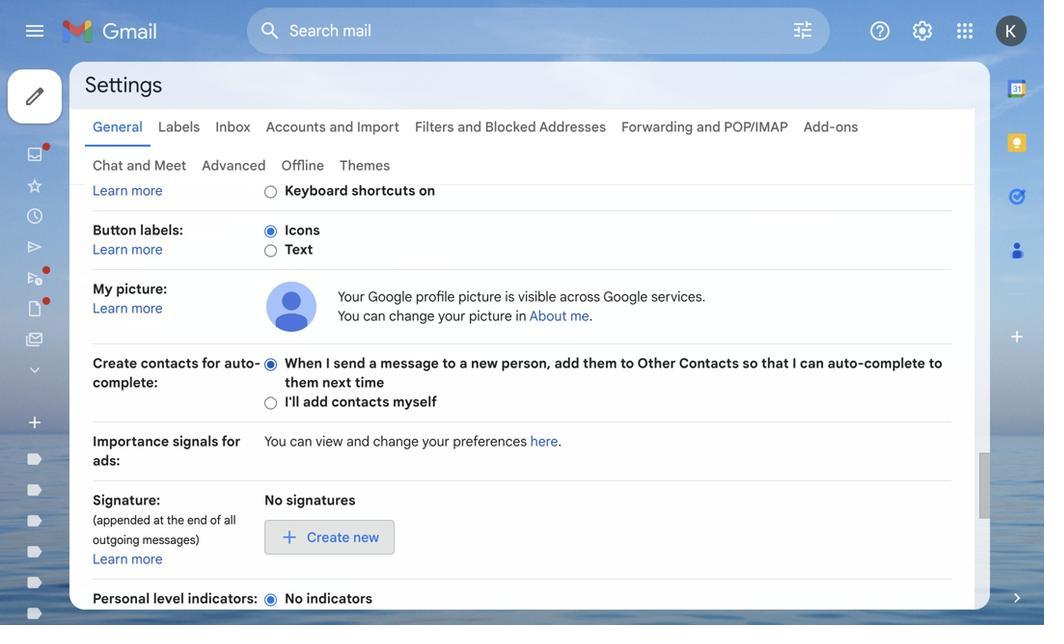Task type: describe. For each thing, give the bounding box(es) containing it.
import
[[357, 119, 399, 136]]

advanced link
[[202, 157, 266, 174]]

on
[[419, 182, 435, 199]]

search mail image
[[253, 14, 288, 48]]

button
[[93, 222, 137, 239]]

the
[[167, 513, 184, 528]]

3 to from the left
[[929, 355, 942, 372]]

1 vertical spatial picture
[[469, 308, 512, 325]]

and for accounts
[[329, 119, 353, 136]]

indicators
[[306, 591, 372, 607]]

icons
[[285, 222, 320, 239]]

chat
[[93, 157, 123, 174]]

of
[[210, 513, 221, 528]]

no for no indicators
[[285, 591, 303, 607]]

level
[[153, 591, 184, 607]]

contacts
[[679, 355, 739, 372]]

labels:
[[140, 222, 183, 239]]

and for filters
[[457, 119, 482, 136]]

advanced
[[202, 157, 266, 174]]

settings
[[85, 71, 162, 98]]

button labels: learn more
[[93, 222, 183, 258]]

importance
[[93, 433, 169, 450]]

your inside your google profile picture is visible across google services. you can change your picture in about me .
[[438, 308, 466, 325]]

across
[[560, 289, 600, 305]]

add inside the "when i send a message to a new person, add them to other contacts so that i can auto-complete to them next time"
[[554, 355, 579, 372]]

meet
[[154, 157, 186, 174]]

profile
[[416, 289, 455, 305]]

services.
[[651, 289, 706, 305]]

1 vertical spatial add
[[303, 394, 328, 411]]

about
[[529, 308, 567, 325]]

can inside your google profile picture is visible across google services. you can change your picture in about me .
[[363, 308, 386, 325]]

your
[[338, 289, 365, 305]]

filters and blocked addresses link
[[415, 119, 606, 136]]

my
[[93, 281, 113, 298]]

inbox
[[215, 119, 251, 136]]

no for no signatures
[[264, 492, 283, 509]]

preferences
[[453, 433, 527, 450]]

1 horizontal spatial contacts
[[331, 394, 389, 411]]

importance signals for ads:
[[93, 433, 241, 469]]

1 vertical spatial you
[[264, 433, 286, 450]]

forwarding
[[622, 119, 693, 136]]

1 google from the left
[[368, 289, 412, 305]]

visible
[[518, 289, 556, 305]]

picture image
[[264, 280, 318, 334]]

chat and meet link
[[93, 157, 186, 174]]

is
[[505, 289, 515, 305]]

1 learn from the top
[[93, 182, 128, 199]]

and for forwarding
[[697, 119, 721, 136]]

filters and blocked addresses
[[415, 119, 606, 136]]

end
[[187, 513, 207, 528]]

personal
[[93, 591, 150, 607]]

filters
[[415, 119, 454, 136]]

outgoing
[[93, 533, 140, 548]]

text
[[285, 241, 313, 258]]

4 learn more link from the top
[[93, 551, 163, 568]]

here
[[530, 433, 558, 450]]

learn more
[[93, 182, 163, 199]]

1 more from the top
[[131, 182, 163, 199]]

no signatures
[[264, 492, 356, 509]]

1 i from the left
[[326, 355, 330, 372]]

new
[[471, 355, 498, 372]]

contacts inside create contacts for auto- complete:
[[141, 355, 199, 372]]

0 horizontal spatial .
[[558, 433, 562, 450]]

advanced search options image
[[784, 11, 822, 49]]

ads:
[[93, 453, 120, 469]]

forwarding and pop/imap link
[[622, 119, 788, 136]]

0 vertical spatial picture
[[458, 289, 502, 305]]

general
[[93, 119, 143, 136]]

more inside button labels: learn more
[[131, 241, 163, 258]]

all
[[224, 513, 236, 528]]

shortcuts
[[352, 182, 415, 199]]

my picture: learn more
[[93, 281, 167, 317]]

so
[[742, 355, 758, 372]]

labels
[[158, 119, 200, 136]]

you can view and change your preferences here .
[[264, 433, 562, 450]]

themes
[[340, 157, 390, 174]]

time
[[355, 374, 384, 391]]

about me link
[[529, 308, 589, 325]]

themes link
[[340, 157, 390, 174]]

. inside your google profile picture is visible across google services. you can change your picture in about me .
[[589, 308, 593, 325]]

create
[[93, 355, 137, 372]]

1 a from the left
[[369, 355, 377, 372]]

3 learn more link from the top
[[93, 300, 163, 317]]

auto- inside the "when i send a message to a new person, add them to other contacts so that i can auto-complete to them next time"
[[828, 355, 864, 372]]

0 horizontal spatial them
[[285, 374, 319, 391]]

add-ons link
[[804, 119, 858, 136]]

(appended
[[93, 513, 150, 528]]

addresses
[[539, 119, 606, 136]]

1 vertical spatial change
[[373, 433, 419, 450]]

1 to from the left
[[442, 355, 456, 372]]

personal level indicators:
[[93, 591, 258, 607]]

Keyboard shortcuts on radio
[[264, 185, 277, 199]]

Icons radio
[[264, 224, 277, 239]]

add-
[[804, 119, 836, 136]]

signals
[[172, 433, 218, 450]]



Task type: vqa. For each thing, say whether or not it's contained in the screenshot.
Google
yes



Task type: locate. For each thing, give the bounding box(es) containing it.
accounts
[[266, 119, 326, 136]]

keyboard
[[285, 182, 348, 199]]

no
[[264, 492, 283, 509], [285, 591, 303, 607]]

offline link
[[281, 157, 324, 174]]

you inside your google profile picture is visible across google services. you can change your picture in about me .
[[338, 308, 360, 325]]

learn more link down picture:
[[93, 300, 163, 317]]

your google profile picture is visible across google services. you can change your picture in about me .
[[338, 289, 706, 325]]

for
[[202, 355, 221, 372], [222, 433, 241, 450]]

more down chat and meet link
[[131, 182, 163, 199]]

for for contacts
[[202, 355, 221, 372]]

you down your
[[338, 308, 360, 325]]

1 horizontal spatial no
[[285, 591, 303, 607]]

0 horizontal spatial you
[[264, 433, 286, 450]]

to
[[442, 355, 456, 372], [620, 355, 634, 372], [929, 355, 942, 372]]

i'll add contacts myself
[[285, 394, 437, 411]]

no left 'signatures'
[[264, 492, 283, 509]]

0 vertical spatial no
[[264, 492, 283, 509]]

signature:
[[93, 492, 160, 509]]

can
[[363, 308, 386, 325], [800, 355, 824, 372], [290, 433, 312, 450]]

signatures
[[286, 492, 356, 509]]

inbox link
[[215, 119, 251, 136]]

to left new
[[442, 355, 456, 372]]

for for signals
[[222, 433, 241, 450]]

can left view
[[290, 433, 312, 450]]

and left pop/imap
[[697, 119, 721, 136]]

a left new
[[459, 355, 467, 372]]

.
[[589, 308, 593, 325], [558, 433, 562, 450]]

0 horizontal spatial contacts
[[141, 355, 199, 372]]

next
[[322, 374, 351, 391]]

. down across
[[589, 308, 593, 325]]

and right 'filters'
[[457, 119, 482, 136]]

learn more link down chat and meet link
[[93, 182, 163, 199]]

contacts up complete:
[[141, 355, 199, 372]]

0 vertical spatial can
[[363, 308, 386, 325]]

0 horizontal spatial add
[[303, 394, 328, 411]]

1 vertical spatial no
[[285, 591, 303, 607]]

general link
[[93, 119, 143, 136]]

2 to from the left
[[620, 355, 634, 372]]

a
[[369, 355, 377, 372], [459, 355, 467, 372]]

to left other
[[620, 355, 634, 372]]

0 horizontal spatial no
[[264, 492, 283, 509]]

message
[[380, 355, 439, 372]]

google
[[368, 289, 412, 305], [603, 289, 648, 305]]

forwarding and pop/imap
[[622, 119, 788, 136]]

i right that at the right of page
[[792, 355, 797, 372]]

1 vertical spatial your
[[422, 433, 450, 450]]

learn inside button labels: learn more
[[93, 241, 128, 258]]

0 horizontal spatial google
[[368, 289, 412, 305]]

3 learn from the top
[[93, 300, 128, 317]]

4 learn from the top
[[93, 551, 128, 568]]

other
[[637, 355, 676, 372]]

more down messages)
[[131, 551, 163, 568]]

When I send a message to a new person, add them to Other Contacts so that I can auto-complete to them next time radio
[[264, 357, 277, 372]]

0 horizontal spatial can
[[290, 433, 312, 450]]

here link
[[530, 433, 558, 450]]

learn more link
[[93, 182, 163, 199], [93, 241, 163, 258], [93, 300, 163, 317], [93, 551, 163, 568]]

indicators:
[[188, 591, 258, 607]]

3 more from the top
[[131, 300, 163, 317]]

learn
[[93, 182, 128, 199], [93, 241, 128, 258], [93, 300, 128, 317], [93, 551, 128, 568]]

1 vertical spatial for
[[222, 433, 241, 450]]

can down your
[[363, 308, 386, 325]]

Text radio
[[264, 243, 277, 258]]

can inside the "when i send a message to a new person, add them to other contacts so that i can auto-complete to them next time"
[[800, 355, 824, 372]]

0 vertical spatial your
[[438, 308, 466, 325]]

1 vertical spatial them
[[285, 374, 319, 391]]

send
[[333, 355, 365, 372]]

contacts down time
[[331, 394, 389, 411]]

1 horizontal spatial to
[[620, 355, 634, 372]]

0 horizontal spatial to
[[442, 355, 456, 372]]

when i send a message to a new person, add them to other contacts so that i can auto-complete to them next time
[[285, 355, 942, 391]]

auto- right that at the right of page
[[828, 355, 864, 372]]

learn more link down button
[[93, 241, 163, 258]]

no indicators
[[285, 591, 372, 607]]

1 horizontal spatial for
[[222, 433, 241, 450]]

for right 'signals'
[[222, 433, 241, 450]]

learn inside my picture: learn more
[[93, 300, 128, 317]]

1 vertical spatial .
[[558, 433, 562, 450]]

ons
[[836, 119, 858, 136]]

learn down the my
[[93, 300, 128, 317]]

to right complete
[[929, 355, 942, 372]]

4 more from the top
[[131, 551, 163, 568]]

1 vertical spatial contacts
[[331, 394, 389, 411]]

change down profile on the left top of page
[[389, 308, 435, 325]]

2 horizontal spatial to
[[929, 355, 942, 372]]

0 horizontal spatial auto-
[[224, 355, 261, 372]]

more inside my picture: learn more
[[131, 300, 163, 317]]

more down picture:
[[131, 300, 163, 317]]

change down 'myself'
[[373, 433, 419, 450]]

1 horizontal spatial can
[[363, 308, 386, 325]]

0 vertical spatial .
[[589, 308, 593, 325]]

them down me
[[583, 355, 617, 372]]

I'll add contacts myself radio
[[264, 396, 277, 410]]

view
[[316, 433, 343, 450]]

0 horizontal spatial a
[[369, 355, 377, 372]]

2 a from the left
[[459, 355, 467, 372]]

add right the i'll
[[303, 394, 328, 411]]

1 horizontal spatial .
[[589, 308, 593, 325]]

and for chat
[[127, 157, 151, 174]]

change inside your google profile picture is visible across google services. you can change your picture in about me .
[[389, 308, 435, 325]]

2 learn more link from the top
[[93, 241, 163, 258]]

2 more from the top
[[131, 241, 163, 258]]

2 horizontal spatial can
[[800, 355, 824, 372]]

i up next
[[326, 355, 330, 372]]

myself
[[393, 394, 437, 411]]

0 vertical spatial add
[[554, 355, 579, 372]]

messages)
[[142, 533, 200, 548]]

. right preferences at the bottom
[[558, 433, 562, 450]]

tab list
[[990, 62, 1044, 556]]

offline
[[281, 157, 324, 174]]

1 auto- from the left
[[224, 355, 261, 372]]

1 learn more link from the top
[[93, 182, 163, 199]]

labels link
[[158, 119, 200, 136]]

auto-
[[224, 355, 261, 372], [828, 355, 864, 372]]

them down when
[[285, 374, 319, 391]]

0 vertical spatial for
[[202, 355, 221, 372]]

2 google from the left
[[603, 289, 648, 305]]

learn down chat
[[93, 182, 128, 199]]

google right your
[[368, 289, 412, 305]]

1 horizontal spatial google
[[603, 289, 648, 305]]

1 horizontal spatial you
[[338, 308, 360, 325]]

can right that at the right of page
[[800, 355, 824, 372]]

0 horizontal spatial for
[[202, 355, 221, 372]]

in
[[516, 308, 526, 325]]

add right "person," on the bottom
[[554, 355, 579, 372]]

0 vertical spatial contacts
[[141, 355, 199, 372]]

1 horizontal spatial auto-
[[828, 355, 864, 372]]

picture:
[[116, 281, 167, 298]]

complete:
[[93, 374, 158, 391]]

1 vertical spatial can
[[800, 355, 824, 372]]

a up time
[[369, 355, 377, 372]]

that
[[761, 355, 789, 372]]

auto- left when i send a message to a new person, add them to other contacts so that i can auto-complete to them next time radio
[[224, 355, 261, 372]]

1 horizontal spatial a
[[459, 355, 467, 372]]

complete
[[864, 355, 925, 372]]

your
[[438, 308, 466, 325], [422, 433, 450, 450]]

1 horizontal spatial add
[[554, 355, 579, 372]]

add
[[554, 355, 579, 372], [303, 394, 328, 411]]

2 learn from the top
[[93, 241, 128, 258]]

more down labels:
[[131, 241, 163, 258]]

accounts and import link
[[266, 119, 399, 136]]

2 i from the left
[[792, 355, 797, 372]]

0 vertical spatial them
[[583, 355, 617, 372]]

for inside create contacts for auto- complete:
[[202, 355, 221, 372]]

navigation
[[0, 62, 232, 625]]

i'll
[[285, 394, 299, 411]]

picture down "is"
[[469, 308, 512, 325]]

your down profile on the left top of page
[[438, 308, 466, 325]]

2 auto- from the left
[[828, 355, 864, 372]]

picture left "is"
[[458, 289, 502, 305]]

google right across
[[603, 289, 648, 305]]

and left the import
[[329, 119, 353, 136]]

and right view
[[346, 433, 370, 450]]

at
[[153, 513, 164, 528]]

support image
[[869, 19, 892, 42]]

for inside importance signals for ads:
[[222, 433, 241, 450]]

2 vertical spatial can
[[290, 433, 312, 450]]

when
[[285, 355, 322, 372]]

0 vertical spatial change
[[389, 308, 435, 325]]

them
[[583, 355, 617, 372], [285, 374, 319, 391]]

learn down outgoing
[[93, 551, 128, 568]]

No indicators radio
[[264, 593, 277, 607]]

for left when i send a message to a new person, add them to other contacts so that i can auto-complete to them next time radio
[[202, 355, 221, 372]]

Search mail text field
[[290, 21, 737, 41]]

me
[[570, 308, 589, 325]]

your down 'myself'
[[422, 433, 450, 450]]

learn more link down outgoing
[[93, 551, 163, 568]]

settings image
[[911, 19, 934, 42]]

more inside signature: (appended at the end of all outgoing messages) learn more
[[131, 551, 163, 568]]

0 vertical spatial you
[[338, 308, 360, 325]]

no right no indicators 'radio'
[[285, 591, 303, 607]]

None search field
[[247, 8, 830, 54]]

pop/imap
[[724, 119, 788, 136]]

create contacts for auto- complete:
[[93, 355, 261, 391]]

learn down button
[[93, 241, 128, 258]]

1 horizontal spatial them
[[583, 355, 617, 372]]

learn inside signature: (appended at the end of all outgoing messages) learn more
[[93, 551, 128, 568]]

picture
[[458, 289, 502, 305], [469, 308, 512, 325]]

and up learn more
[[127, 157, 151, 174]]

blocked
[[485, 119, 536, 136]]

0 horizontal spatial i
[[326, 355, 330, 372]]

person,
[[501, 355, 551, 372]]

contacts
[[141, 355, 199, 372], [331, 394, 389, 411]]

auto- inside create contacts for auto- complete:
[[224, 355, 261, 372]]

accounts and import
[[266, 119, 399, 136]]

keyboard shortcuts on
[[285, 182, 435, 199]]

chat and meet
[[93, 157, 186, 174]]

1 horizontal spatial i
[[792, 355, 797, 372]]

add-ons
[[804, 119, 858, 136]]

change
[[389, 308, 435, 325], [373, 433, 419, 450]]

you down the "i'll add contacts myself" option
[[264, 433, 286, 450]]



